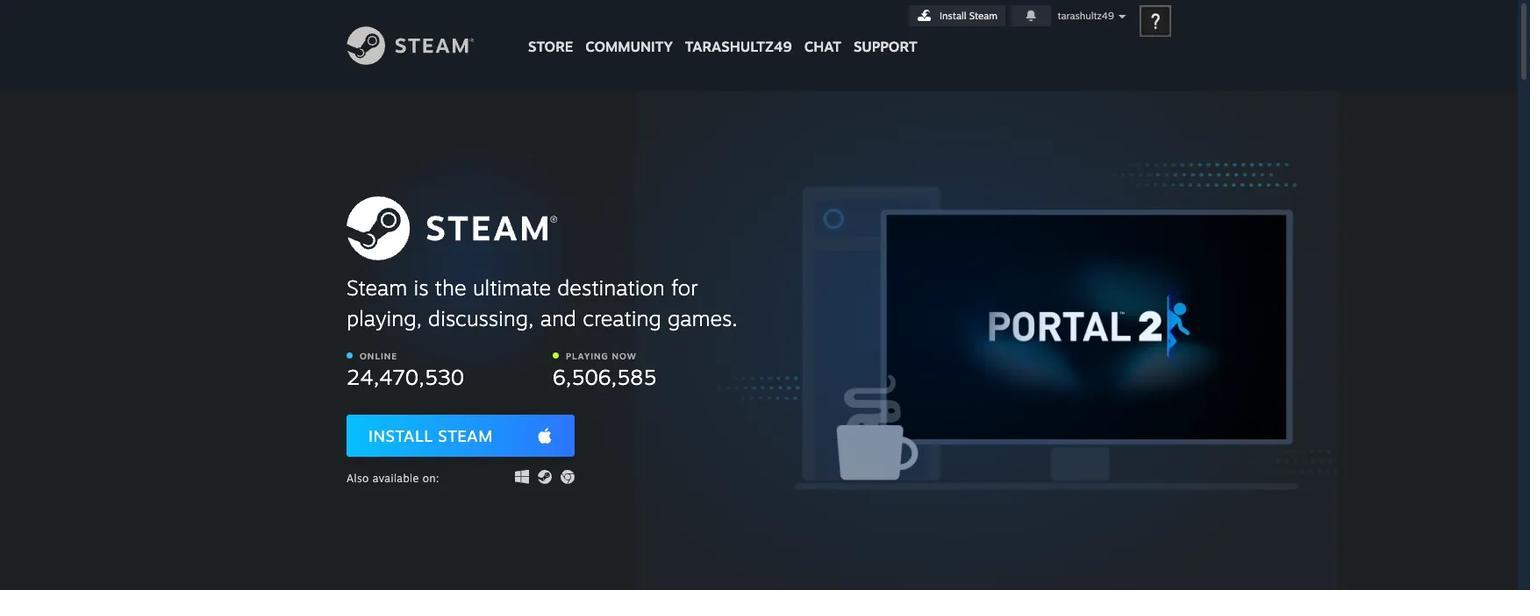Task type: vqa. For each thing, say whether or not it's contained in the screenshot.
Creating
yes



Task type: locate. For each thing, give the bounding box(es) containing it.
install right support link
[[940, 10, 967, 22]]

install
[[940, 10, 967, 22], [369, 426, 433, 446]]

0 vertical spatial install
[[940, 10, 967, 22]]

1 horizontal spatial install steam
[[940, 10, 998, 22]]

0 horizontal spatial install steam link
[[347, 415, 575, 457]]

support link
[[848, 0, 924, 60]]

1 vertical spatial install
[[369, 426, 433, 446]]

install steam link up support
[[910, 5, 1006, 26]]

install steam right support link
[[940, 10, 998, 22]]

install steam up on:
[[369, 426, 493, 446]]

1 vertical spatial install steam
[[369, 426, 493, 446]]

the logo for steam image
[[347, 197, 557, 260]]

0 horizontal spatial steam
[[347, 274, 408, 301]]

install steam link
[[910, 5, 1006, 26], [347, 415, 575, 457]]

steam
[[970, 10, 998, 22], [347, 274, 408, 301], [438, 426, 493, 446]]

ultimate
[[473, 274, 551, 301]]

1 horizontal spatial install
[[940, 10, 967, 22]]

0 vertical spatial tarashultz49
[[1058, 10, 1115, 22]]

install steam
[[940, 10, 998, 22], [369, 426, 493, 446]]

install steam link up on:
[[347, 415, 575, 457]]

0 vertical spatial steam
[[970, 10, 998, 22]]

also available on:
[[347, 472, 440, 485]]

on:
[[423, 472, 440, 485]]

destination
[[558, 274, 665, 301]]

2 vertical spatial steam
[[438, 426, 493, 446]]

online
[[360, 351, 398, 361]]

community link
[[580, 0, 679, 64]]

steam is the ultimate destination for playing, discussing, and creating games.
[[347, 274, 738, 331]]

0 vertical spatial install steam
[[940, 10, 998, 22]]

0 horizontal spatial tarashultz49
[[685, 38, 792, 55]]

the
[[435, 274, 467, 301]]

install up the available
[[369, 426, 433, 446]]

chat
[[805, 38, 842, 55]]

1 horizontal spatial install steam link
[[910, 5, 1006, 26]]

0 horizontal spatial install steam
[[369, 426, 493, 446]]

1 vertical spatial tarashultz49
[[685, 38, 792, 55]]

24,470,530
[[347, 364, 464, 390]]

store
[[528, 38, 573, 55]]

tarashultz49
[[1058, 10, 1115, 22], [685, 38, 792, 55]]

0 vertical spatial install steam link
[[910, 5, 1006, 26]]

steam inside steam is the ultimate destination for playing, discussing, and creating games.
[[347, 274, 408, 301]]

store link
[[522, 0, 580, 64]]

1 horizontal spatial tarashultz49
[[1058, 10, 1115, 22]]

playing now 6,506,585
[[553, 351, 657, 390]]

discussing,
[[428, 305, 534, 331]]

1 vertical spatial steam
[[347, 274, 408, 301]]



Task type: describe. For each thing, give the bounding box(es) containing it.
creating
[[583, 305, 662, 331]]

games.
[[668, 305, 738, 331]]

1 vertical spatial install steam link
[[347, 415, 575, 457]]

support
[[854, 38, 918, 55]]

2 horizontal spatial steam
[[970, 10, 998, 22]]

1 horizontal spatial steam
[[438, 426, 493, 446]]

community
[[586, 38, 673, 55]]

playing
[[566, 351, 609, 361]]

online 24,470,530
[[347, 351, 464, 390]]

tarashultz49 link
[[679, 0, 799, 64]]

playing,
[[347, 305, 422, 331]]

available
[[373, 472, 419, 485]]

chat link
[[799, 0, 848, 60]]

also
[[347, 472, 369, 485]]

for
[[672, 274, 698, 301]]

and
[[541, 305, 577, 331]]

now
[[612, 351, 637, 361]]

is
[[414, 274, 429, 301]]

6,506,585
[[553, 364, 657, 390]]

0 horizontal spatial install
[[369, 426, 433, 446]]



